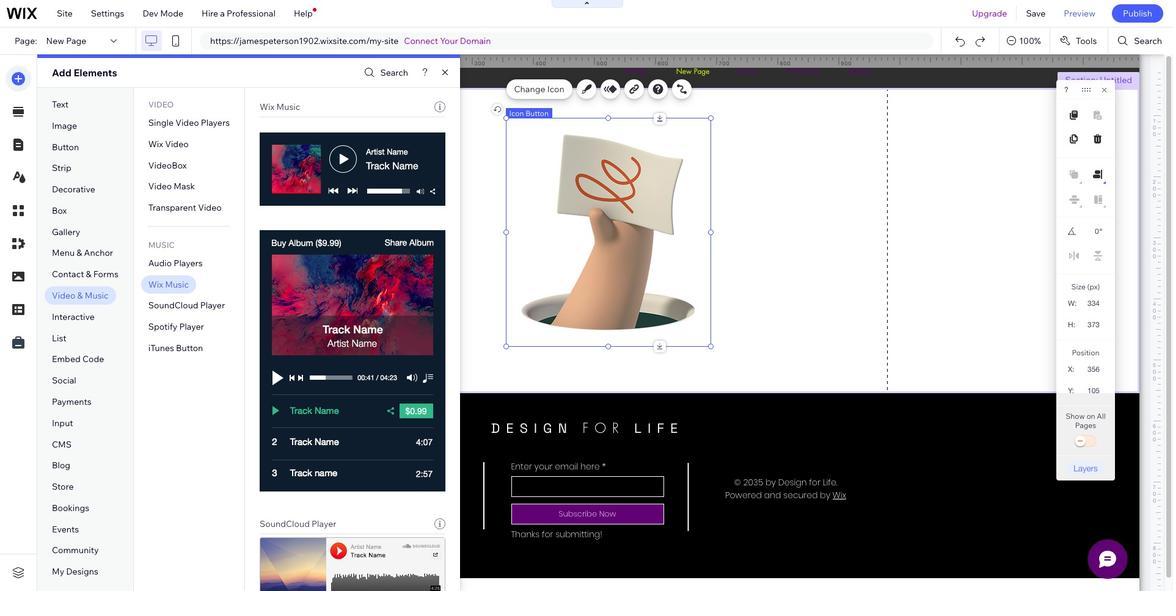 Task type: describe. For each thing, give the bounding box(es) containing it.
box
[[52, 205, 67, 216]]

bookings
[[52, 503, 89, 514]]

single
[[148, 117, 174, 128]]

domain
[[460, 35, 491, 46]]

publish
[[1123, 8, 1153, 19]]

anchor
[[84, 248, 113, 259]]

https://jamespeterson1902.wixsite.com/my-site connect your domain
[[210, 35, 491, 46]]

tools
[[1076, 35, 1097, 46]]

blog
[[52, 460, 70, 471]]

menu & anchor
[[52, 248, 113, 259]]

0 horizontal spatial search
[[380, 67, 408, 78]]

video up the videobox
[[165, 139, 189, 150]]

my
[[52, 567, 64, 578]]

strip
[[52, 163, 71, 174]]

a
[[220, 8, 225, 19]]

video right transparent
[[198, 202, 222, 213]]

preview button
[[1055, 0, 1105, 27]]

gallery
[[52, 227, 80, 238]]

dev
[[143, 8, 158, 19]]

help
[[294, 8, 313, 19]]

audio
[[148, 258, 172, 269]]

your
[[440, 35, 458, 46]]

show
[[1066, 412, 1085, 421]]

text
[[52, 99, 69, 110]]

0 vertical spatial players
[[201, 117, 230, 128]]

image
[[52, 120, 77, 131]]

preview
[[1064, 8, 1096, 19]]

1 vertical spatial players
[[174, 258, 203, 269]]

& for video
[[77, 290, 83, 301]]

icon button
[[509, 109, 549, 118]]

w:
[[1068, 299, 1077, 308]]

1 horizontal spatial soundcloud
[[260, 519, 310, 530]]

itunes button
[[148, 343, 203, 354]]

save
[[1026, 8, 1046, 19]]

elements
[[74, 67, 117, 79]]

? button
[[1065, 86, 1069, 94]]

1 horizontal spatial wix music
[[260, 101, 300, 112]]

100% button
[[1000, 28, 1050, 54]]

2 vertical spatial wix
[[148, 279, 163, 290]]

0 vertical spatial soundcloud
[[148, 300, 198, 311]]

my designs
[[52, 567, 98, 578]]

300
[[475, 60, 486, 67]]

embed
[[52, 354, 81, 365]]

menu
[[52, 248, 75, 259]]

pages
[[1075, 421, 1096, 430]]

events
[[52, 524, 79, 535]]

contact
[[52, 269, 84, 280]]

input
[[52, 418, 73, 429]]

dev mode
[[143, 8, 183, 19]]

site
[[57, 8, 73, 19]]

code
[[82, 354, 104, 365]]

save button
[[1017, 0, 1055, 27]]

all
[[1097, 412, 1106, 421]]

& for contact
[[86, 269, 91, 280]]

0 vertical spatial search button
[[1109, 28, 1173, 54]]

600
[[658, 60, 669, 67]]

size (px)
[[1072, 282, 1100, 292]]

change
[[514, 84, 545, 95]]

forms
[[93, 269, 118, 280]]

interactive
[[52, 312, 95, 323]]

1 vertical spatial soundcloud player
[[260, 519, 336, 530]]

designs
[[66, 567, 98, 578]]

0 vertical spatial icon
[[547, 84, 564, 95]]

video down the videobox
[[148, 181, 172, 192]]

transparent video
[[148, 202, 222, 213]]

single video players
[[148, 117, 230, 128]]

add elements
[[52, 67, 117, 79]]

new page
[[46, 35, 86, 46]]

mode
[[160, 8, 183, 19]]

audio players
[[148, 258, 203, 269]]

h:
[[1068, 321, 1076, 329]]

professional
[[227, 8, 276, 19]]



Task type: locate. For each thing, give the bounding box(es) containing it.
spotify player
[[148, 322, 204, 333]]

button for itunes button
[[176, 343, 203, 354]]

social
[[52, 375, 76, 386]]

video mask
[[148, 181, 195, 192]]

connect
[[404, 35, 438, 46]]

x:
[[1068, 365, 1075, 374]]

700
[[719, 60, 730, 67]]

players
[[201, 117, 230, 128], [174, 258, 203, 269]]

tools button
[[1050, 28, 1108, 54]]

500
[[597, 60, 608, 67]]

hire
[[202, 8, 218, 19]]

0 horizontal spatial wix music
[[148, 279, 189, 290]]

videobox
[[148, 160, 187, 171]]

embed code
[[52, 354, 104, 365]]

spotify
[[148, 322, 177, 333]]

section:
[[1065, 75, 1098, 86]]

°
[[1100, 227, 1103, 236]]

1 vertical spatial soundcloud
[[260, 519, 310, 530]]

button
[[526, 109, 549, 118], [52, 142, 79, 153], [176, 343, 203, 354]]

button down change icon
[[526, 109, 549, 118]]

itunes
[[148, 343, 174, 354]]

size
[[1072, 282, 1086, 292]]

100%
[[1020, 35, 1041, 46]]

0 horizontal spatial button
[[52, 142, 79, 153]]

0 horizontal spatial search button
[[361, 64, 408, 82]]

position
[[1072, 348, 1100, 358]]

search button down site
[[361, 64, 408, 82]]

button down spotify player
[[176, 343, 203, 354]]

page
[[66, 35, 86, 46]]

decorative
[[52, 184, 95, 195]]

2 horizontal spatial button
[[526, 109, 549, 118]]

section: untitled
[[1065, 75, 1132, 86]]

1 vertical spatial search
[[380, 67, 408, 78]]

1 vertical spatial &
[[86, 269, 91, 280]]

900
[[841, 60, 852, 67]]

hire a professional
[[202, 8, 276, 19]]

1 vertical spatial button
[[52, 142, 79, 153]]

music
[[277, 101, 300, 112], [148, 240, 175, 250], [165, 279, 189, 290], [85, 290, 109, 301]]

publish button
[[1112, 4, 1164, 23]]

400
[[536, 60, 547, 67]]

0 horizontal spatial soundcloud player
[[148, 300, 225, 311]]

layers
[[1074, 463, 1098, 474]]

list
[[52, 333, 66, 344]]

& right menu
[[77, 248, 82, 259]]

1 vertical spatial search button
[[361, 64, 408, 82]]

0 vertical spatial player
[[200, 300, 225, 311]]

1 horizontal spatial button
[[176, 343, 203, 354]]

(px)
[[1088, 282, 1100, 292]]

2 vertical spatial player
[[312, 519, 336, 530]]

site
[[384, 35, 399, 46]]

1 vertical spatial player
[[179, 322, 204, 333]]

0 vertical spatial &
[[77, 248, 82, 259]]

settings
[[91, 8, 124, 19]]

0 vertical spatial button
[[526, 109, 549, 118]]

layers button
[[1066, 462, 1106, 475]]

1 horizontal spatial soundcloud player
[[260, 519, 336, 530]]

untitled
[[1100, 75, 1132, 86]]

https://jamespeterson1902.wixsite.com/my-
[[210, 35, 384, 46]]

1 vertical spatial wix
[[148, 139, 163, 150]]

video right single
[[176, 117, 199, 128]]

players right single
[[201, 117, 230, 128]]

icon right change
[[547, 84, 564, 95]]

on
[[1087, 412, 1096, 421]]

800
[[780, 60, 791, 67]]

video up single
[[148, 100, 174, 109]]

1 vertical spatial wix music
[[148, 279, 189, 290]]

0 vertical spatial wix music
[[260, 101, 300, 112]]

button for icon button
[[526, 109, 549, 118]]

y:
[[1068, 387, 1074, 395]]

0 horizontal spatial icon
[[509, 109, 524, 118]]

change icon
[[514, 84, 564, 95]]

store
[[52, 482, 74, 493]]

wix video
[[148, 139, 189, 150]]

?
[[1065, 86, 1069, 94]]

community
[[52, 545, 99, 556]]

mask
[[174, 181, 195, 192]]

search button down the publish
[[1109, 28, 1173, 54]]

wix
[[260, 101, 275, 112], [148, 139, 163, 150], [148, 279, 163, 290]]

payments
[[52, 397, 92, 408]]

& down contact & forms
[[77, 290, 83, 301]]

show on all pages
[[1066, 412, 1106, 430]]

& for menu
[[77, 248, 82, 259]]

2 vertical spatial button
[[176, 343, 203, 354]]

player
[[200, 300, 225, 311], [179, 322, 204, 333], [312, 519, 336, 530]]

video
[[148, 100, 174, 109], [176, 117, 199, 128], [165, 139, 189, 150], [148, 181, 172, 192], [198, 202, 222, 213], [52, 290, 75, 301]]

1 horizontal spatial search
[[1134, 35, 1162, 46]]

search down site
[[380, 67, 408, 78]]

2 vertical spatial &
[[77, 290, 83, 301]]

0 vertical spatial wix
[[260, 101, 275, 112]]

1 horizontal spatial icon
[[547, 84, 564, 95]]

upgrade
[[972, 8, 1007, 19]]

icon down change
[[509, 109, 524, 118]]

&
[[77, 248, 82, 259], [86, 269, 91, 280], [77, 290, 83, 301]]

None text field
[[1083, 224, 1099, 240], [1081, 361, 1105, 378], [1080, 383, 1105, 399], [1083, 224, 1099, 240], [1081, 361, 1105, 378], [1080, 383, 1105, 399]]

None text field
[[1081, 295, 1105, 312], [1082, 317, 1105, 333], [1081, 295, 1105, 312], [1082, 317, 1105, 333]]

new
[[46, 35, 64, 46]]

search down the publish
[[1134, 35, 1162, 46]]

video & music
[[52, 290, 109, 301]]

button down image
[[52, 142, 79, 153]]

1 horizontal spatial search button
[[1109, 28, 1173, 54]]

add
[[52, 67, 71, 79]]

1 vertical spatial icon
[[509, 109, 524, 118]]

contact & forms
[[52, 269, 118, 280]]

0 vertical spatial soundcloud player
[[148, 300, 225, 311]]

0 vertical spatial search
[[1134, 35, 1162, 46]]

transparent
[[148, 202, 196, 213]]

players right audio
[[174, 258, 203, 269]]

switch
[[1074, 433, 1098, 450]]

soundcloud
[[148, 300, 198, 311], [260, 519, 310, 530]]

& left "forms"
[[86, 269, 91, 280]]

0 horizontal spatial soundcloud
[[148, 300, 198, 311]]

video down contact
[[52, 290, 75, 301]]

cms
[[52, 439, 72, 450]]



Task type: vqa. For each thing, say whether or not it's contained in the screenshot.
Soundcloud Player to the bottom
yes



